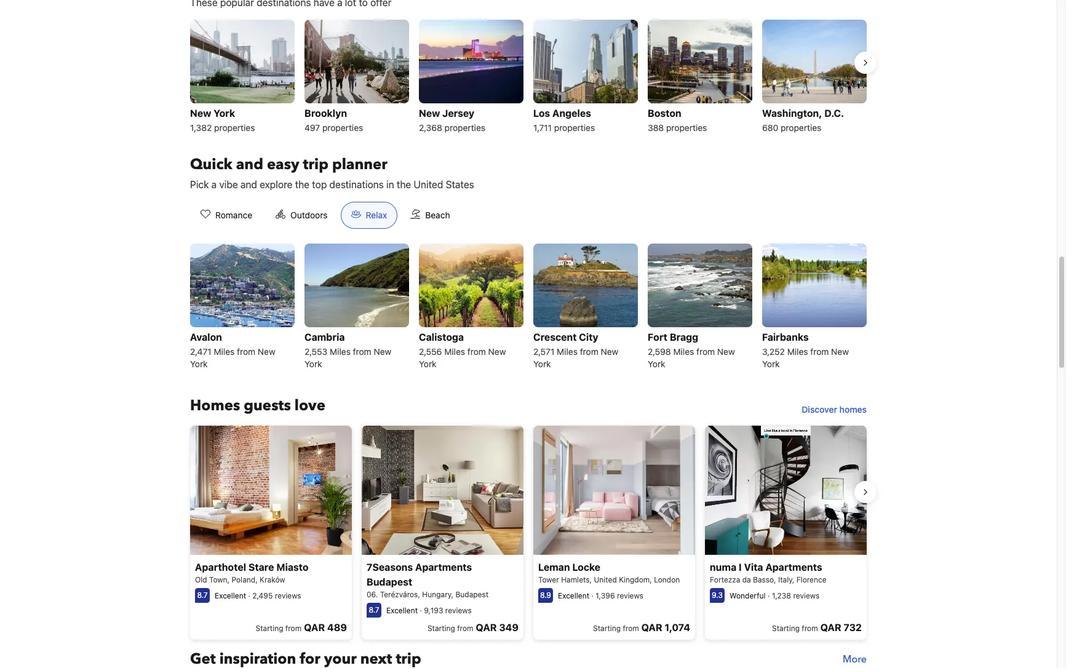 Task type: vqa. For each thing, say whether or not it's contained in the screenshot.


Task type: locate. For each thing, give the bounding box(es) containing it.
properties down washington,
[[781, 122, 822, 133]]

excellent for 7seasons
[[386, 606, 418, 615]]

york up quick in the top of the page
[[214, 108, 235, 119]]

budapest down 7seasons
[[367, 577, 412, 588]]

guests
[[244, 396, 291, 416]]

from left qar 732
[[802, 624, 818, 633]]

new inside "fairbanks 3,252 miles from new york"
[[831, 346, 849, 357]]

the right in
[[397, 179, 411, 190]]

united up beach button
[[414, 179, 443, 190]]

numa
[[710, 562, 737, 573]]

kraków
[[260, 575, 285, 585]]

miles down the cambria
[[330, 346, 351, 357]]

new york 1,382 properties
[[190, 108, 255, 133]]

properties down jersey
[[445, 122, 485, 133]]

1 miles from the left
[[214, 346, 235, 357]]

los
[[533, 108, 550, 119]]

more
[[843, 653, 867, 666]]

miles for fairbanks
[[787, 346, 808, 357]]

properties inside new jersey 2,368 properties
[[445, 122, 485, 133]]

apartments up italy,
[[766, 562, 822, 573]]

region containing aparthotel stare miasto
[[180, 421, 877, 645]]

new inside new jersey 2,368 properties
[[419, 108, 440, 119]]

region containing new york
[[180, 15, 877, 140]]

excellent down town,
[[215, 591, 246, 601]]

2 starting from the left
[[428, 624, 455, 633]]

· for miasto
[[248, 591, 250, 601]]

new left 2,556
[[374, 346, 391, 357]]

5 miles from the left
[[673, 346, 694, 357]]

6 properties from the left
[[781, 122, 822, 133]]

4 properties from the left
[[554, 122, 595, 133]]

1 vertical spatial budapest
[[455, 590, 488, 599]]

8.7 element down old
[[195, 588, 210, 603]]

york inside fort bragg 2,598 miles from new york
[[648, 359, 665, 369]]

8.7 down old
[[197, 591, 208, 600]]

apartments up hungary,
[[415, 562, 472, 573]]

miles
[[214, 346, 235, 357], [330, 346, 351, 357], [444, 346, 465, 357], [557, 346, 578, 357], [673, 346, 694, 357], [787, 346, 808, 357]]

1 apartments from the left
[[415, 562, 472, 573]]

2 miles from the left
[[330, 346, 351, 357]]

fairbanks
[[762, 332, 809, 343]]

from inside fort bragg 2,598 miles from new york
[[696, 346, 715, 357]]

york down 2,471
[[190, 359, 208, 369]]

starting inside starting from qar 489
[[256, 624, 283, 633]]

hungary,
[[422, 590, 453, 599]]

trip
[[303, 154, 328, 175]]

miles inside cambria 2,553 miles from new york
[[330, 346, 351, 357]]

388
[[648, 122, 664, 133]]

romance button
[[190, 202, 263, 229]]

new inside crescent city 2,571 miles from new york
[[601, 346, 618, 357]]

from inside "fairbanks 3,252 miles from new york"
[[810, 346, 829, 357]]

properties inside los angeles 1,711 properties
[[554, 122, 595, 133]]

excellent for aparthotel
[[215, 591, 246, 601]]

0 vertical spatial and
[[236, 154, 263, 175]]

properties for new jersey
[[445, 122, 485, 133]]

i
[[739, 562, 742, 573]]

6 miles from the left
[[787, 346, 808, 357]]

calistoga
[[419, 332, 464, 343]]

york inside calistoga 2,556 miles from new york
[[419, 359, 437, 369]]

york down 2,571
[[533, 359, 551, 369]]

the left top
[[295, 179, 310, 190]]

from right '3,252'
[[810, 346, 829, 357]]

new left '3,252'
[[717, 346, 735, 357]]

region
[[180, 15, 877, 140], [180, 421, 877, 645]]

0 horizontal spatial united
[[414, 179, 443, 190]]

united inside leman locke tower hamlets, united kingdom, london
[[594, 575, 617, 585]]

and up vibe
[[236, 154, 263, 175]]

1 vertical spatial region
[[180, 421, 877, 645]]

miles inside "fairbanks 3,252 miles from new york"
[[787, 346, 808, 357]]

outdoors
[[290, 210, 328, 220]]

8.7 for aparthotel stare miasto
[[197, 591, 208, 600]]

miles inside calistoga 2,556 miles from new york
[[444, 346, 465, 357]]

· left "2,495"
[[248, 591, 250, 601]]

0 horizontal spatial the
[[295, 179, 310, 190]]

reviews up starting from qar 349 in the bottom of the page
[[445, 606, 472, 615]]

0 horizontal spatial 8.7
[[197, 591, 208, 600]]

excellent element down "terézváros,"
[[386, 606, 418, 615]]

excellent element for aparthotel
[[215, 591, 246, 601]]

bragg
[[670, 332, 698, 343]]

and right vibe
[[241, 179, 257, 190]]

from left "qar 489"
[[285, 624, 302, 633]]

new up "discover homes"
[[831, 346, 849, 357]]

0 horizontal spatial 8.7 element
[[195, 588, 210, 603]]

reviews down kraków
[[275, 591, 301, 601]]

starting
[[256, 624, 283, 633], [428, 624, 455, 633], [593, 624, 621, 633], [772, 624, 800, 633]]

4 miles from the left
[[557, 346, 578, 357]]

0 horizontal spatial excellent element
[[215, 591, 246, 601]]

2,495
[[252, 591, 273, 601]]

poland,
[[232, 575, 258, 585]]

brooklyn
[[305, 108, 347, 119]]

york down 2,598
[[648, 359, 665, 369]]

8.7 element down 06.
[[367, 603, 381, 618]]

new inside new york 1,382 properties
[[190, 108, 211, 119]]

8.9 element
[[538, 588, 553, 603]]

from inside calistoga 2,556 miles from new york
[[467, 346, 486, 357]]

1 horizontal spatial united
[[594, 575, 617, 585]]

4 starting from the left
[[772, 624, 800, 633]]

hamlets,
[[561, 575, 592, 585]]

excellent for leman
[[558, 591, 589, 601]]

1 starting from the left
[[256, 624, 283, 633]]

stare
[[248, 562, 274, 573]]

crescent city 2,571 miles from new york
[[533, 332, 618, 369]]

properties down boston
[[666, 122, 707, 133]]

york down '3,252'
[[762, 359, 780, 369]]

1 horizontal spatial the
[[397, 179, 411, 190]]

excellent · 9,193 reviews
[[386, 606, 472, 615]]

·
[[248, 591, 250, 601], [591, 591, 594, 601], [768, 591, 770, 601], [420, 606, 422, 615]]

discover
[[802, 404, 837, 415]]

2,471
[[190, 346, 211, 357]]

1 horizontal spatial apartments
[[766, 562, 822, 573]]

5 properties from the left
[[666, 122, 707, 133]]

reviews for qar 732
[[793, 591, 820, 601]]

3 properties from the left
[[445, 122, 485, 133]]

· for tower
[[591, 591, 594, 601]]

miles inside crescent city 2,571 miles from new york
[[557, 346, 578, 357]]

reviews down florence
[[793, 591, 820, 601]]

starting down "2,495"
[[256, 624, 283, 633]]

· left the 1,238 on the bottom right of the page
[[768, 591, 770, 601]]

0 vertical spatial 8.7
[[197, 591, 208, 600]]

3 miles from the left
[[444, 346, 465, 357]]

from right 2,553
[[353, 346, 371, 357]]

relax button
[[341, 202, 398, 229]]

0 vertical spatial united
[[414, 179, 443, 190]]

quick
[[190, 154, 232, 175]]

leman locke tower hamlets, united kingdom, london
[[538, 562, 680, 585]]

properties for los angeles
[[554, 122, 595, 133]]

1 horizontal spatial 8.7 element
[[367, 603, 381, 618]]

2 properties from the left
[[322, 122, 363, 133]]

starting from qar 732
[[772, 622, 862, 633]]

miles down avalon
[[214, 346, 235, 357]]

apartments
[[415, 562, 472, 573], [766, 562, 822, 573]]

1 horizontal spatial excellent
[[386, 606, 418, 615]]

2 apartments from the left
[[766, 562, 822, 573]]

from left qar 1,074
[[623, 624, 639, 633]]

miles down bragg
[[673, 346, 694, 357]]

united inside quick and easy trip planner pick a vibe and explore the top destinations in the united states
[[414, 179, 443, 190]]

excellent down "terézváros,"
[[386, 606, 418, 615]]

0 horizontal spatial excellent
[[215, 591, 246, 601]]

starting down 9,193
[[428, 624, 455, 633]]

2,598
[[648, 346, 671, 357]]

properties inside boston 388 properties
[[666, 122, 707, 133]]

0 vertical spatial region
[[180, 15, 877, 140]]

miles down crescent
[[557, 346, 578, 357]]

angeles
[[552, 108, 591, 119]]

8.7 for 7seasons apartments budapest
[[369, 606, 379, 615]]

2 region from the top
[[180, 421, 877, 645]]

new left 2,553
[[258, 346, 275, 357]]

1 region from the top
[[180, 15, 877, 140]]

from down city
[[580, 346, 598, 357]]

from inside starting from qar 732
[[802, 624, 818, 633]]

homes
[[840, 404, 867, 415]]

new left 2,571
[[488, 346, 506, 357]]

miles inside avalon 2,471 miles from new york
[[214, 346, 235, 357]]

wonderful element
[[730, 591, 766, 601]]

excellent
[[215, 591, 246, 601], [558, 591, 589, 601], [386, 606, 418, 615]]

2 horizontal spatial excellent element
[[558, 591, 589, 601]]

7seasons apartments budapest 06. terézváros, hungary, budapest
[[367, 562, 488, 599]]

properties inside new york 1,382 properties
[[214, 122, 255, 133]]

497
[[305, 122, 320, 133]]

properties down angeles
[[554, 122, 595, 133]]

fairbanks 3,252 miles from new york
[[762, 332, 849, 369]]

starting for qar 732
[[772, 624, 800, 633]]

avalon 2,471 miles from new york
[[190, 332, 275, 369]]

8.7 down 06.
[[369, 606, 379, 615]]

3 starting from the left
[[593, 624, 621, 633]]

wonderful
[[730, 591, 766, 601]]

1,396
[[596, 591, 615, 601]]

reviews down kingdom,
[[617, 591, 643, 601]]

· left 1,396 on the right bottom of page
[[591, 591, 594, 601]]

1 vertical spatial 8.7
[[369, 606, 379, 615]]

excellent element
[[215, 591, 246, 601], [558, 591, 589, 601], [386, 606, 418, 615]]

new jersey 2,368 properties
[[419, 108, 485, 133]]

1 vertical spatial united
[[594, 575, 617, 585]]

and
[[236, 154, 263, 175], [241, 179, 257, 190]]

8.7 element
[[195, 588, 210, 603], [367, 603, 381, 618]]

jersey
[[442, 108, 474, 119]]

1 horizontal spatial excellent element
[[386, 606, 418, 615]]

relax
[[366, 210, 387, 220]]

united up 1,396 on the right bottom of page
[[594, 575, 617, 585]]

budapest
[[367, 577, 412, 588], [455, 590, 488, 599]]

starting inside starting from qar 349
[[428, 624, 455, 633]]

from inside starting from qar 1,074
[[623, 624, 639, 633]]

from
[[237, 346, 255, 357], [353, 346, 371, 357], [467, 346, 486, 357], [580, 346, 598, 357], [696, 346, 715, 357], [810, 346, 829, 357], [285, 624, 302, 633], [457, 624, 473, 633], [623, 624, 639, 633], [802, 624, 818, 633]]

quick and easy trip planner pick a vibe and explore the top destinations in the united states
[[190, 154, 474, 190]]

9.3
[[712, 591, 723, 600]]

reviews for qar 489
[[275, 591, 301, 601]]

2 horizontal spatial excellent
[[558, 591, 589, 601]]

new up 1,382
[[190, 108, 211, 119]]

miles down the calistoga on the left of the page
[[444, 346, 465, 357]]

0 horizontal spatial apartments
[[415, 562, 472, 573]]

new up 2,368
[[419, 108, 440, 119]]

1 vertical spatial and
[[241, 179, 257, 190]]

united
[[414, 179, 443, 190], [594, 575, 617, 585]]

starting down the 1,238 on the bottom right of the page
[[772, 624, 800, 633]]

properties down brooklyn
[[322, 122, 363, 133]]

new left 2,598
[[601, 346, 618, 357]]

starting down 1,396 on the right bottom of page
[[593, 624, 621, 633]]

aparthotel stare miasto old town, poland, kraków
[[195, 562, 309, 585]]

from inside starting from qar 489
[[285, 624, 302, 633]]

from down bragg
[[696, 346, 715, 357]]

2,571
[[533, 346, 555, 357]]

miles down fairbanks
[[787, 346, 808, 357]]

1 horizontal spatial 8.7
[[369, 606, 379, 615]]

top
[[312, 179, 327, 190]]

york down 2,556
[[419, 359, 437, 369]]

1 properties from the left
[[214, 122, 255, 133]]

· left 9,193
[[420, 606, 422, 615]]

from right 2,556
[[467, 346, 486, 357]]

york inside new york 1,382 properties
[[214, 108, 235, 119]]

planner
[[332, 154, 387, 175]]

starting for qar 349
[[428, 624, 455, 633]]

qar 349
[[476, 622, 519, 633]]

excellent element down the hamlets,
[[558, 591, 589, 601]]

york down 2,553
[[305, 359, 322, 369]]

properties inside washington, d.c. 680 properties
[[781, 122, 822, 133]]

2,556
[[419, 346, 442, 357]]

budapest up starting from qar 349 in the bottom of the page
[[455, 590, 488, 599]]

d.c.
[[824, 108, 844, 119]]

from right 2,471
[[237, 346, 255, 357]]

1 horizontal spatial budapest
[[455, 590, 488, 599]]

excellent down the hamlets,
[[558, 591, 589, 601]]

0 horizontal spatial budapest
[[367, 577, 412, 588]]

properties right 1,382
[[214, 122, 255, 133]]

starting from qar 349
[[428, 622, 519, 633]]

cambria
[[305, 332, 345, 343]]

starting inside starting from qar 732
[[772, 624, 800, 633]]

from left 'qar 349'
[[457, 624, 473, 633]]

york inside crescent city 2,571 miles from new york
[[533, 359, 551, 369]]

excellent element down town,
[[215, 591, 246, 601]]

fort bragg 2,598 miles from new york
[[648, 332, 735, 369]]

properties
[[214, 122, 255, 133], [322, 122, 363, 133], [445, 122, 485, 133], [554, 122, 595, 133], [666, 122, 707, 133], [781, 122, 822, 133]]

tab list
[[180, 202, 470, 229]]

starting inside starting from qar 1,074
[[593, 624, 621, 633]]

2 the from the left
[[397, 179, 411, 190]]



Task type: describe. For each thing, give the bounding box(es) containing it.
cambria 2,553 miles from new york
[[305, 332, 391, 369]]

love
[[295, 396, 325, 416]]

tab list containing romance
[[180, 202, 470, 229]]

boston 388 properties
[[648, 108, 707, 133]]

2,553
[[305, 346, 327, 357]]

town,
[[209, 575, 230, 585]]

destinations
[[329, 179, 384, 190]]

starting from qar 1,074
[[593, 622, 690, 633]]

beach button
[[400, 202, 461, 229]]

from inside avalon 2,471 miles from new york
[[237, 346, 255, 357]]

los angeles 1,711 properties
[[533, 108, 595, 133]]

brooklyn 497 properties
[[305, 108, 363, 133]]

680
[[762, 122, 778, 133]]

miles inside fort bragg 2,598 miles from new york
[[673, 346, 694, 357]]

numa i vita apartments fortezza da basso, italy, florence
[[710, 562, 827, 585]]

8.7 element for aparthotel stare miasto
[[195, 588, 210, 603]]

romance
[[215, 210, 252, 220]]

fortezza
[[710, 575, 740, 585]]

york inside "fairbanks 3,252 miles from new york"
[[762, 359, 780, 369]]

italy,
[[778, 575, 794, 585]]

excellent · 2,495 reviews
[[215, 591, 301, 601]]

new inside avalon 2,471 miles from new york
[[258, 346, 275, 357]]

apartments inside "numa i vita apartments fortezza da basso, italy, florence"
[[766, 562, 822, 573]]

tower
[[538, 575, 559, 585]]

boston
[[648, 108, 681, 119]]

3,252
[[762, 346, 785, 357]]

8.9
[[540, 591, 551, 600]]

leman
[[538, 562, 570, 573]]

avalon
[[190, 332, 222, 343]]

new inside calistoga 2,556 miles from new york
[[488, 346, 506, 357]]

easy
[[267, 154, 299, 175]]

1,382
[[190, 122, 212, 133]]

8.7 element for 7seasons apartments budapest
[[367, 603, 381, 618]]

starting for qar 489
[[256, 624, 283, 633]]

9.3 element
[[710, 588, 725, 603]]

beach
[[425, 210, 450, 220]]

new inside cambria 2,553 miles from new york
[[374, 346, 391, 357]]

starting for qar 1,074
[[593, 624, 621, 633]]

0 vertical spatial budapest
[[367, 577, 412, 588]]

reviews for qar 349
[[445, 606, 472, 615]]

washington,
[[762, 108, 822, 119]]

properties inside brooklyn 497 properties
[[322, 122, 363, 133]]

9,193
[[424, 606, 443, 615]]

new inside fort bragg 2,598 miles from new york
[[717, 346, 735, 357]]

london
[[654, 575, 680, 585]]

apartments inside 7seasons apartments budapest 06. terézváros, hungary, budapest
[[415, 562, 472, 573]]

qar 732
[[820, 622, 862, 633]]

locke
[[572, 562, 600, 573]]

starting from qar 489
[[256, 622, 347, 633]]

reviews for qar 1,074
[[617, 591, 643, 601]]

discover homes
[[802, 404, 867, 415]]

old
[[195, 575, 207, 585]]

florence
[[797, 575, 827, 585]]

1,711
[[533, 122, 552, 133]]

washington, d.c. 680 properties
[[762, 108, 844, 133]]

2,368
[[419, 122, 442, 133]]

qar 489
[[304, 622, 347, 633]]

miasto
[[276, 562, 309, 573]]

york inside avalon 2,471 miles from new york
[[190, 359, 208, 369]]

da
[[742, 575, 751, 585]]

· for budapest
[[420, 606, 422, 615]]

from inside cambria 2,553 miles from new york
[[353, 346, 371, 357]]

explore
[[260, 179, 293, 190]]

vibe
[[219, 179, 238, 190]]

excellent element for leman
[[558, 591, 589, 601]]

1 the from the left
[[295, 179, 310, 190]]

basso,
[[753, 575, 776, 585]]

in
[[386, 179, 394, 190]]

excellent element for 7seasons
[[386, 606, 418, 615]]

aparthotel
[[195, 562, 246, 573]]

a
[[211, 179, 217, 190]]

outdoors button
[[265, 202, 338, 229]]

properties for washington, d.c.
[[781, 122, 822, 133]]

calistoga 2,556 miles from new york
[[419, 332, 506, 369]]

from inside crescent city 2,571 miles from new york
[[580, 346, 598, 357]]

crescent
[[533, 332, 577, 343]]

properties for new york
[[214, 122, 255, 133]]

miles for calistoga
[[444, 346, 465, 357]]

· for vita
[[768, 591, 770, 601]]

kingdom,
[[619, 575, 652, 585]]

pick
[[190, 179, 209, 190]]

terézváros,
[[380, 590, 420, 599]]

miles for cambria
[[330, 346, 351, 357]]

more link
[[843, 650, 867, 668]]

from inside starting from qar 349
[[457, 624, 473, 633]]

06.
[[367, 590, 378, 599]]

vita
[[744, 562, 763, 573]]

fort
[[648, 332, 667, 343]]

1,238
[[772, 591, 791, 601]]

miles for avalon
[[214, 346, 235, 357]]

york inside cambria 2,553 miles from new york
[[305, 359, 322, 369]]

city
[[579, 332, 598, 343]]

excellent · 1,396 reviews
[[558, 591, 643, 601]]

7seasons
[[367, 562, 413, 573]]

qar 1,074
[[641, 622, 690, 633]]

states
[[446, 179, 474, 190]]

wonderful · 1,238 reviews
[[730, 591, 820, 601]]



